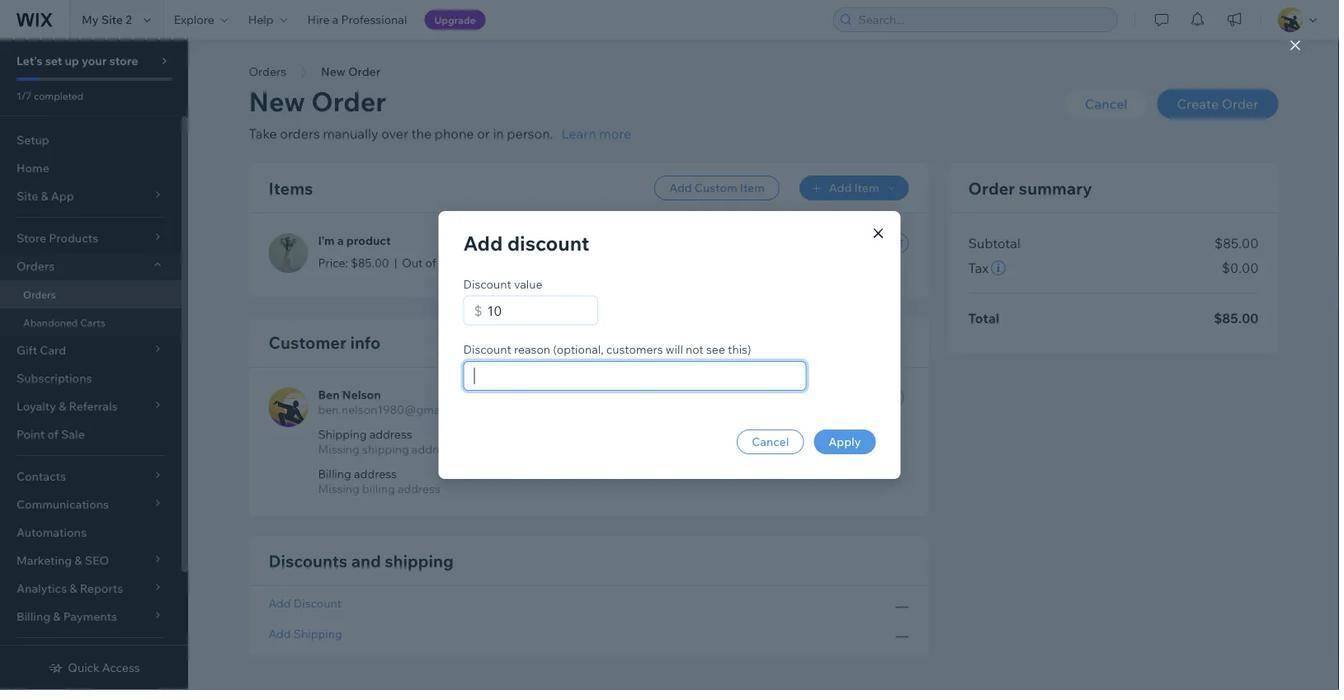 Task type: describe. For each thing, give the bounding box(es) containing it.
$0.00
[[1222, 260, 1259, 277]]

store
[[109, 54, 138, 68]]

in
[[493, 125, 504, 142]]

discount
[[508, 231, 590, 256]]

see
[[707, 343, 726, 357]]

add item
[[830, 181, 880, 195]]

my
[[82, 12, 99, 27]]

1 horizontal spatial cancel button
[[1066, 89, 1148, 119]]

discount value
[[464, 277, 543, 291]]

setup
[[17, 133, 49, 147]]

2
[[126, 12, 132, 27]]

a for i'm
[[337, 234, 344, 248]]

order up subtotal
[[969, 178, 1016, 199]]

create order button
[[1158, 89, 1279, 119]]

of for point
[[47, 428, 59, 442]]

address for shipping
[[370, 428, 413, 442]]

abandoned carts link
[[0, 309, 182, 337]]

summary
[[1019, 178, 1093, 199]]

take
[[249, 125, 277, 142]]

ben
[[318, 388, 340, 402]]

add item button
[[800, 176, 909, 201]]

ben nelson image
[[269, 388, 308, 428]]

subtotal
[[969, 235, 1021, 252]]

manually
[[323, 125, 379, 142]]

or
[[477, 125, 490, 142]]

will
[[666, 343, 684, 357]]

subscriptions link
[[0, 365, 182, 393]]

quick
[[68, 661, 100, 676]]

point
[[17, 428, 45, 442]]

discount for discount reason (optional, customers will not see this)
[[464, 343, 512, 357]]

i'm a product
[[318, 234, 391, 248]]

orders for orders link
[[23, 289, 56, 301]]

orders button
[[241, 59, 295, 84]]

stock
[[439, 256, 468, 270]]

the
[[412, 125, 432, 142]]

over
[[382, 125, 409, 142]]

help
[[248, 12, 274, 27]]

upgrade
[[435, 14, 476, 26]]

point of sale link
[[0, 421, 182, 449]]

price: $85.00 |
[[318, 256, 397, 270]]

my site 2
[[82, 12, 132, 27]]

home link
[[0, 154, 182, 182]]

1/7 completed
[[17, 90, 83, 102]]

Search... field
[[854, 8, 1113, 31]]

customer info
[[269, 332, 381, 353]]

let's
[[17, 54, 43, 68]]

0 vertical spatial cancel
[[1086, 96, 1128, 112]]

add discount
[[269, 597, 342, 611]]

new order take orders manually over the phone or in person. learn more
[[249, 85, 632, 142]]

sidebar element
[[0, 40, 188, 691]]

discount inside button
[[294, 597, 342, 611]]

out of stock
[[402, 256, 468, 270]]

add for add discount
[[464, 231, 503, 256]]

and
[[351, 551, 381, 572]]

order summary
[[969, 178, 1093, 199]]

product
[[347, 234, 391, 248]]

order for new order take orders manually over the phone or in person. learn more
[[311, 85, 386, 118]]

billing
[[362, 482, 395, 497]]

add discount
[[464, 231, 590, 256]]

set
[[45, 54, 62, 68]]

tax
[[969, 260, 989, 277]]

customers
[[607, 343, 663, 357]]

address.
[[412, 442, 458, 457]]

person.
[[507, 125, 554, 142]]

add custom item button
[[655, 176, 780, 201]]

site
[[101, 12, 123, 27]]

discounts
[[269, 551, 348, 572]]

shipping inside the shipping address missing shipping address.
[[362, 442, 409, 457]]

items
[[269, 178, 313, 199]]

this)
[[728, 343, 752, 357]]

setup link
[[0, 126, 182, 154]]

add shipping button
[[269, 627, 342, 642]]

1 vertical spatial shipping
[[385, 551, 454, 572]]

address for billing
[[354, 467, 397, 482]]

add shipping
[[269, 627, 342, 641]]

learn
[[562, 125, 597, 142]]

help button
[[238, 0, 298, 40]]

quick access button
[[48, 661, 140, 676]]

orders link
[[0, 281, 182, 309]]

2 vertical spatial address
[[398, 482, 441, 497]]

automations link
[[0, 519, 182, 547]]



Task type: vqa. For each thing, say whether or not it's contained in the screenshot.
the left Site.
no



Task type: locate. For each thing, give the bounding box(es) containing it.
abandoned carts
[[23, 317, 105, 329]]

new inside new order take orders manually over the phone or in person. learn more
[[249, 85, 305, 118]]

missing
[[318, 442, 360, 457], [318, 482, 360, 497]]

add inside add item button
[[830, 181, 852, 195]]

0 vertical spatial orders
[[249, 64, 287, 79]]

1 vertical spatial of
[[47, 428, 59, 442]]

item inside button
[[855, 181, 880, 195]]

0 vertical spatial shipping
[[318, 428, 367, 442]]

0 vertical spatial —
[[896, 599, 909, 615]]

shipping
[[362, 442, 409, 457], [385, 551, 454, 572]]

new order
[[321, 64, 381, 79]]

info
[[350, 332, 381, 353]]

total
[[969, 310, 1000, 327]]

add
[[670, 181, 692, 195], [830, 181, 852, 195], [464, 231, 503, 256], [269, 597, 291, 611], [269, 627, 291, 641]]

$85.00 down add item button
[[835, 237, 875, 251]]

order down hire a professional link
[[348, 64, 381, 79]]

completed
[[34, 90, 83, 102]]

create
[[1178, 96, 1219, 112]]

new inside new order button
[[321, 64, 346, 79]]

add inside add shipping button
[[269, 627, 291, 641]]

orders inside dropdown button
[[17, 259, 55, 274]]

2 — from the top
[[896, 628, 909, 645]]

of for out
[[426, 256, 436, 270]]

orders inside button
[[249, 64, 287, 79]]

2 item from the left
[[855, 181, 880, 195]]

item inside button
[[740, 181, 765, 195]]

0 vertical spatial discount
[[464, 277, 512, 291]]

— for add shipping
[[896, 628, 909, 645]]

shipping right the and
[[385, 551, 454, 572]]

home
[[17, 161, 49, 175]]

2 vertical spatial discount
[[294, 597, 342, 611]]

orders for orders button
[[249, 64, 287, 79]]

1 vertical spatial new
[[249, 85, 305, 118]]

add discount button
[[269, 597, 342, 612]]

order for new order
[[348, 64, 381, 79]]

discounts and shipping
[[269, 551, 454, 572]]

new for new order take orders manually over the phone or in person. learn more
[[249, 85, 305, 118]]

0 vertical spatial shipping
[[362, 442, 409, 457]]

not
[[686, 343, 704, 357]]

up
[[65, 54, 79, 68]]

discount up $
[[464, 277, 512, 291]]

let's set up your store
[[17, 54, 138, 68]]

1 horizontal spatial of
[[426, 256, 436, 270]]

1 horizontal spatial new
[[321, 64, 346, 79]]

0 horizontal spatial cancel
[[752, 435, 789, 450]]

1 vertical spatial a
[[337, 234, 344, 248]]

$85.00 down the product
[[351, 256, 390, 270]]

order for create order
[[1222, 96, 1259, 112]]

1 missing from the top
[[318, 442, 360, 457]]

cancel button
[[1066, 89, 1148, 119], [737, 430, 804, 455]]

missing up billing
[[318, 442, 360, 457]]

None field
[[469, 362, 801, 390]]

|
[[394, 256, 397, 270]]

custom
[[695, 181, 738, 195]]

1 vertical spatial cancel
[[752, 435, 789, 450]]

0 horizontal spatial new
[[249, 85, 305, 118]]

$85.00 down $0.00
[[1215, 310, 1259, 327]]

carts
[[80, 317, 105, 329]]

0 vertical spatial cancel button
[[1066, 89, 1148, 119]]

order
[[348, 64, 381, 79], [311, 85, 386, 118], [1222, 96, 1259, 112], [969, 178, 1016, 199]]

1 — from the top
[[896, 599, 909, 615]]

a for hire
[[333, 12, 339, 27]]

of inside sidebar element
[[47, 428, 59, 442]]

shipping up billing
[[318, 428, 367, 442]]

missing inside the shipping address missing shipping address.
[[318, 442, 360, 457]]

discount for discount value
[[464, 277, 512, 291]]

hire a professional link
[[298, 0, 417, 40]]

$
[[474, 303, 483, 319]]

more
[[600, 125, 632, 142]]

hire a professional
[[308, 12, 407, 27]]

2 vertical spatial orders
[[23, 289, 56, 301]]

0 vertical spatial a
[[333, 12, 339, 27]]

quick access
[[68, 661, 140, 676]]

add inside add custom item button
[[670, 181, 692, 195]]

order right create
[[1222, 96, 1259, 112]]

shipping inside button
[[294, 627, 342, 641]]

new for new order
[[321, 64, 346, 79]]

ben nelson ben.nelson1980@gmail.com
[[318, 388, 472, 417]]

access
[[102, 661, 140, 676]]

address down ben.nelson1980@gmail.com
[[370, 428, 413, 442]]

0 vertical spatial missing
[[318, 442, 360, 457]]

missing for billing
[[318, 482, 360, 497]]

order down new order button
[[311, 85, 386, 118]]

orders button
[[0, 253, 182, 281]]

billing address missing billing address
[[318, 467, 441, 497]]

0 horizontal spatial item
[[740, 181, 765, 195]]

shipping inside the shipping address missing shipping address.
[[318, 428, 367, 442]]

reason
[[514, 343, 551, 357]]

$85.00 up $0.00
[[1215, 235, 1259, 252]]

add custom item
[[670, 181, 765, 195]]

1 vertical spatial shipping
[[294, 627, 342, 641]]

add for add shipping
[[269, 627, 291, 641]]

1 item from the left
[[740, 181, 765, 195]]

$85.00
[[1215, 235, 1259, 252], [835, 237, 875, 251], [351, 256, 390, 270], [1215, 310, 1259, 327]]

shipping up billing address missing billing address
[[362, 442, 409, 457]]

1 horizontal spatial cancel
[[1086, 96, 1128, 112]]

address inside the shipping address missing shipping address.
[[370, 428, 413, 442]]

new down orders button
[[249, 85, 305, 118]]

0 vertical spatial new
[[321, 64, 346, 79]]

discount up add shipping
[[294, 597, 342, 611]]

— for add discount
[[896, 599, 909, 615]]

sale
[[61, 428, 85, 442]]

1 vertical spatial —
[[896, 628, 909, 645]]

customer
[[269, 332, 347, 353]]

of left sale
[[47, 428, 59, 442]]

a right the hire
[[333, 12, 339, 27]]

professional
[[341, 12, 407, 27]]

missing inside billing address missing billing address
[[318, 482, 360, 497]]

orders
[[249, 64, 287, 79], [17, 259, 55, 274], [23, 289, 56, 301]]

address right billing
[[398, 482, 441, 497]]

discount down $
[[464, 343, 512, 357]]

add for add item
[[830, 181, 852, 195]]

missing down billing
[[318, 482, 360, 497]]

hire
[[308, 12, 330, 27]]

create order
[[1178, 96, 1259, 112]]

orders for orders dropdown button
[[17, 259, 55, 274]]

add for add custom item
[[670, 181, 692, 195]]

0 vertical spatial of
[[426, 256, 436, 270]]

1/7
[[17, 90, 32, 102]]

shipping
[[318, 428, 367, 442], [294, 627, 342, 641]]

out
[[402, 256, 423, 270]]

address up billing
[[354, 467, 397, 482]]

(optional,
[[553, 343, 604, 357]]

2 missing from the top
[[318, 482, 360, 497]]

ben.nelson1980@gmail.com
[[318, 403, 472, 417]]

add for add discount
[[269, 597, 291, 611]]

0 horizontal spatial of
[[47, 428, 59, 442]]

0 horizontal spatial cancel button
[[737, 430, 804, 455]]

0 text field
[[483, 297, 593, 325]]

order inside new order take orders manually over the phone or in person. learn more
[[311, 85, 386, 118]]

apply button
[[814, 430, 876, 455]]

a right i'm
[[337, 234, 344, 248]]

phone
[[435, 125, 474, 142]]

your
[[82, 54, 107, 68]]

abandoned
[[23, 317, 78, 329]]

explore
[[174, 12, 214, 27]]

apply
[[829, 435, 861, 450]]

orders
[[280, 125, 320, 142]]

1 horizontal spatial item
[[855, 181, 880, 195]]

nelson
[[342, 388, 381, 402]]

subscriptions
[[17, 372, 92, 386]]

shipping down add discount button
[[294, 627, 342, 641]]

discount
[[464, 277, 512, 291], [464, 343, 512, 357], [294, 597, 342, 611]]

discount reason (optional, customers will not see this)
[[464, 343, 752, 357]]

shipping address missing shipping address.
[[318, 428, 458, 457]]

1 vertical spatial missing
[[318, 482, 360, 497]]

1 vertical spatial address
[[354, 467, 397, 482]]

1 vertical spatial cancel button
[[737, 430, 804, 455]]

add inside add discount button
[[269, 597, 291, 611]]

of right out
[[426, 256, 436, 270]]

1 vertical spatial orders
[[17, 259, 55, 274]]

new order button
[[313, 59, 389, 84]]

0 vertical spatial address
[[370, 428, 413, 442]]

billing
[[318, 467, 352, 482]]

missing for shipping
[[318, 442, 360, 457]]

new down the hire
[[321, 64, 346, 79]]

upgrade button
[[425, 10, 486, 30]]

1 vertical spatial discount
[[464, 343, 512, 357]]

learn more link
[[562, 124, 632, 144]]

value
[[514, 277, 543, 291]]

automations
[[17, 526, 87, 540]]



